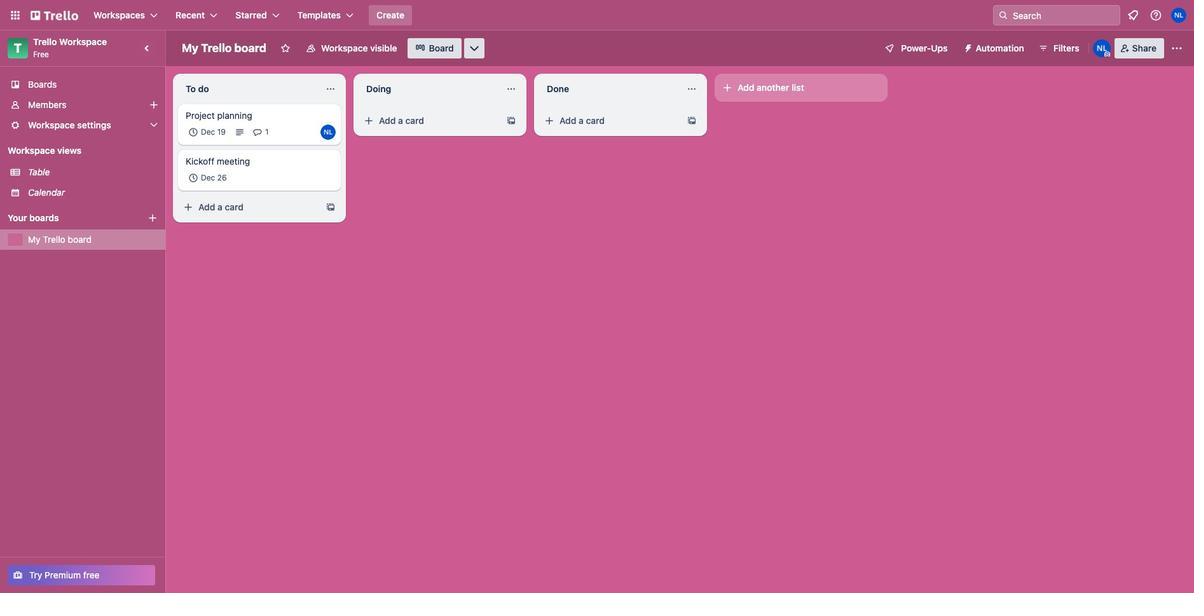 Task type: locate. For each thing, give the bounding box(es) containing it.
0 vertical spatial my trello board
[[182, 41, 266, 55]]

add a card
[[379, 115, 424, 126], [560, 115, 605, 126], [198, 202, 244, 212]]

filters button
[[1034, 38, 1083, 59]]

2 horizontal spatial card
[[586, 115, 605, 126]]

dec
[[201, 127, 215, 137], [201, 173, 215, 182]]

add another list
[[738, 82, 804, 93]]

card down '26'
[[225, 202, 244, 212]]

workspace visible
[[321, 43, 397, 53]]

workspace for workspace visible
[[321, 43, 368, 53]]

add a card for to do
[[198, 202, 244, 212]]

add down doing
[[379, 115, 396, 126]]

automation
[[976, 43, 1024, 53]]

0 vertical spatial board
[[234, 41, 266, 55]]

add for doing
[[379, 115, 396, 126]]

add a card down doing
[[379, 115, 424, 126]]

my trello board link
[[28, 233, 158, 246]]

dec 26
[[201, 173, 227, 182]]

dec inside checkbox
[[201, 127, 215, 137]]

0 vertical spatial my
[[182, 41, 198, 55]]

table
[[28, 167, 50, 177]]

noah lott (noahlott1) image right 1
[[320, 125, 336, 140]]

workspace views
[[8, 145, 81, 156]]

trello inside trello workspace free
[[33, 36, 57, 47]]

my trello board
[[182, 41, 266, 55], [28, 234, 92, 245]]

2 horizontal spatial noah lott (noahlott1) image
[[1171, 8, 1187, 23]]

1
[[265, 127, 269, 137]]

my trello board down starred
[[182, 41, 266, 55]]

workspace down templates dropdown button
[[321, 43, 368, 53]]

dec 19
[[201, 127, 226, 137]]

share button
[[1114, 38, 1164, 59]]

share
[[1132, 43, 1157, 53]]

add a card for done
[[560, 115, 605, 126]]

automation button
[[958, 38, 1032, 59]]

starred button
[[228, 5, 287, 25]]

views
[[57, 145, 81, 156]]

sm image
[[958, 38, 976, 56]]

card down "doing" 'text field'
[[405, 115, 424, 126]]

board down starred
[[234, 41, 266, 55]]

workspace down back to home 'image' at left
[[59, 36, 107, 47]]

Dec 26 checkbox
[[186, 170, 231, 186]]

1 horizontal spatial my trello board
[[182, 41, 266, 55]]

add
[[738, 82, 754, 93], [379, 115, 396, 126], [560, 115, 576, 126], [198, 202, 215, 212]]

2 horizontal spatial add a card button
[[539, 111, 682, 131]]

0 horizontal spatial my
[[28, 234, 40, 245]]

doing
[[366, 83, 391, 94]]

noah lott (noahlott1) image
[[1171, 8, 1187, 23], [1093, 39, 1111, 57], [320, 125, 336, 140]]

my inside "link"
[[28, 234, 40, 245]]

noah lott (noahlott1) image right open information menu image
[[1171, 8, 1187, 23]]

a down "doing" 'text field'
[[398, 115, 403, 126]]

0 horizontal spatial add a card button
[[178, 197, 320, 217]]

26
[[217, 173, 227, 182]]

create from template… image
[[506, 116, 516, 126], [687, 116, 697, 126], [326, 202, 336, 212]]

1 vertical spatial board
[[68, 234, 92, 245]]

add down done
[[560, 115, 576, 126]]

add a card button for to do
[[178, 197, 320, 217]]

calendar
[[28, 187, 65, 198]]

card for to do
[[225, 202, 244, 212]]

workspace inside dropdown button
[[28, 120, 75, 130]]

add for to do
[[198, 202, 215, 212]]

add a card button down done text box
[[539, 111, 682, 131]]

trello down boards
[[43, 234, 65, 245]]

1 horizontal spatial a
[[398, 115, 403, 126]]

1 horizontal spatial board
[[234, 41, 266, 55]]

show menu image
[[1171, 42, 1183, 55]]

kickoff meeting
[[186, 156, 250, 167]]

2 horizontal spatial create from template… image
[[687, 116, 697, 126]]

my
[[182, 41, 198, 55], [28, 234, 40, 245]]

card down done text box
[[586, 115, 605, 126]]

trello workspace free
[[33, 36, 107, 59]]

0 horizontal spatial a
[[218, 202, 222, 212]]

open information menu image
[[1150, 9, 1162, 22]]

card
[[405, 115, 424, 126], [586, 115, 605, 126], [225, 202, 244, 212]]

this member is an admin of this board. image
[[1104, 52, 1110, 57]]

my down the recent
[[182, 41, 198, 55]]

workspaces
[[93, 10, 145, 20]]

0 horizontal spatial noah lott (noahlott1) image
[[320, 125, 336, 140]]

0 horizontal spatial my trello board
[[28, 234, 92, 245]]

2 dec from the top
[[201, 173, 215, 182]]

add left another
[[738, 82, 754, 93]]

a down '26'
[[218, 202, 222, 212]]

my down your boards
[[28, 234, 40, 245]]

1 horizontal spatial add a card
[[379, 115, 424, 126]]

trello up free
[[33, 36, 57, 47]]

templates
[[297, 10, 341, 20]]

1 vertical spatial dec
[[201, 173, 215, 182]]

star or unstar board image
[[280, 43, 291, 53]]

workspace
[[59, 36, 107, 47], [321, 43, 368, 53], [28, 120, 75, 130], [8, 145, 55, 156]]

kickoff meeting link
[[186, 155, 333, 168]]

add a card button down '26'
[[178, 197, 320, 217]]

add a card button for done
[[539, 111, 682, 131]]

power-ups button
[[876, 38, 955, 59]]

0 horizontal spatial card
[[225, 202, 244, 212]]

1 horizontal spatial card
[[405, 115, 424, 126]]

add a card down '26'
[[198, 202, 244, 212]]

trello
[[33, 36, 57, 47], [201, 41, 232, 55], [43, 234, 65, 245]]

create button
[[369, 5, 412, 25]]

1 horizontal spatial noah lott (noahlott1) image
[[1093, 39, 1111, 57]]

search image
[[998, 10, 1008, 20]]

t link
[[8, 38, 28, 59]]

calendar link
[[28, 186, 158, 199]]

add a card button
[[359, 111, 501, 131], [539, 111, 682, 131], [178, 197, 320, 217]]

trello down recent dropdown button on the top left of page
[[201, 41, 232, 55]]

1 vertical spatial my trello board
[[28, 234, 92, 245]]

1 dec from the top
[[201, 127, 215, 137]]

project
[[186, 110, 215, 121]]

0 vertical spatial dec
[[201, 127, 215, 137]]

add a card button down "doing" 'text field'
[[359, 111, 501, 131]]

0 horizontal spatial board
[[68, 234, 92, 245]]

1 horizontal spatial create from template… image
[[506, 116, 516, 126]]

dec for dec 19
[[201, 127, 215, 137]]

trello workspace link
[[33, 36, 107, 47]]

list
[[792, 82, 804, 93]]

boards link
[[0, 74, 165, 95]]

0 horizontal spatial create from template… image
[[326, 202, 336, 212]]

noah lott (noahlott1) image right filters
[[1093, 39, 1111, 57]]

add down the dec 26 option
[[198, 202, 215, 212]]

0 vertical spatial noah lott (noahlott1) image
[[1171, 8, 1187, 23]]

power-
[[901, 43, 931, 53]]

workspace up table
[[8, 145, 55, 156]]

Doing text field
[[359, 79, 499, 99]]

a
[[398, 115, 403, 126], [579, 115, 584, 126], [218, 202, 222, 212]]

Dec 19 checkbox
[[186, 125, 229, 140]]

1 vertical spatial my
[[28, 234, 40, 245]]

2 horizontal spatial add a card
[[560, 115, 605, 126]]

To do text field
[[178, 79, 318, 99]]

dec left '26'
[[201, 173, 215, 182]]

2 horizontal spatial a
[[579, 115, 584, 126]]

to do
[[186, 83, 209, 94]]

dec for dec 26
[[201, 173, 215, 182]]

table link
[[28, 166, 158, 179]]

workspace inside button
[[321, 43, 368, 53]]

Done text field
[[539, 79, 679, 99]]

customize views image
[[468, 42, 481, 55]]

add a card down done
[[560, 115, 605, 126]]

1 vertical spatial noah lott (noahlott1) image
[[1093, 39, 1111, 57]]

my trello board down your boards with 1 items element
[[28, 234, 92, 245]]

add another list button
[[715, 74, 888, 102]]

board
[[234, 41, 266, 55], [68, 234, 92, 245]]

planning
[[217, 110, 252, 121]]

to
[[186, 83, 196, 94]]

my trello board inside "link"
[[28, 234, 92, 245]]

1 horizontal spatial add a card button
[[359, 111, 501, 131]]

board inside "link"
[[68, 234, 92, 245]]

0 horizontal spatial add a card
[[198, 202, 244, 212]]

workspace down members
[[28, 120, 75, 130]]

board down your boards with 1 items element
[[68, 234, 92, 245]]

dec left the 19
[[201, 127, 215, 137]]

dec inside option
[[201, 173, 215, 182]]

a down done text box
[[579, 115, 584, 126]]

1 horizontal spatial my
[[182, 41, 198, 55]]

power-ups
[[901, 43, 948, 53]]



Task type: vqa. For each thing, say whether or not it's contained in the screenshot.
"a"
yes



Task type: describe. For each thing, give the bounding box(es) containing it.
board inside text field
[[234, 41, 266, 55]]

another
[[757, 82, 789, 93]]

meeting
[[217, 156, 250, 167]]

free
[[33, 50, 49, 59]]

recent
[[176, 10, 205, 20]]

boards
[[28, 79, 57, 90]]

visible
[[370, 43, 397, 53]]

add a card button for doing
[[359, 111, 501, 131]]

ups
[[931, 43, 948, 53]]

card for doing
[[405, 115, 424, 126]]

premium
[[45, 570, 81, 581]]

recent button
[[168, 5, 225, 25]]

workspace visible button
[[298, 38, 405, 59]]

Board name text field
[[176, 38, 273, 59]]

project planning
[[186, 110, 252, 121]]

workspace for workspace views
[[8, 145, 55, 156]]

a for doing
[[398, 115, 403, 126]]

create from template… image for doing
[[506, 116, 516, 126]]

add board image
[[148, 213, 158, 223]]

my trello board inside board name text field
[[182, 41, 266, 55]]

try
[[29, 570, 42, 581]]

your boards
[[8, 212, 59, 223]]

back to home image
[[31, 5, 78, 25]]

do
[[198, 83, 209, 94]]

workspace settings
[[28, 120, 111, 130]]

create from template… image for done
[[687, 116, 697, 126]]

add inside button
[[738, 82, 754, 93]]

workspace settings button
[[0, 115, 165, 135]]

try premium free button
[[8, 565, 155, 586]]

starred
[[235, 10, 267, 20]]

project planning link
[[186, 109, 333, 122]]

templates button
[[290, 5, 361, 25]]

t
[[14, 41, 22, 55]]

card for done
[[586, 115, 605, 126]]

my inside board name text field
[[182, 41, 198, 55]]

settings
[[77, 120, 111, 130]]

your boards with 1 items element
[[8, 210, 128, 226]]

members
[[28, 99, 66, 110]]

members link
[[0, 95, 165, 115]]

a for to do
[[218, 202, 222, 212]]

trello inside board name text field
[[201, 41, 232, 55]]

primary element
[[0, 0, 1194, 31]]

boards
[[29, 212, 59, 223]]

try premium free
[[29, 570, 100, 581]]

2 vertical spatial noah lott (noahlott1) image
[[320, 125, 336, 140]]

workspace for workspace settings
[[28, 120, 75, 130]]

Search field
[[1008, 6, 1120, 25]]

workspaces button
[[86, 5, 165, 25]]

create from template… image for to do
[[326, 202, 336, 212]]

your
[[8, 212, 27, 223]]

free
[[83, 570, 100, 581]]

add a card for doing
[[379, 115, 424, 126]]

filters
[[1053, 43, 1080, 53]]

board
[[429, 43, 454, 53]]

0 notifications image
[[1125, 8, 1141, 23]]

trello inside "link"
[[43, 234, 65, 245]]

workspace navigation collapse icon image
[[139, 39, 156, 57]]

a for done
[[579, 115, 584, 126]]

kickoff
[[186, 156, 214, 167]]

19
[[217, 127, 226, 137]]

workspace inside trello workspace free
[[59, 36, 107, 47]]

done
[[547, 83, 569, 94]]

create
[[376, 10, 405, 20]]

add for done
[[560, 115, 576, 126]]

board link
[[407, 38, 462, 59]]



